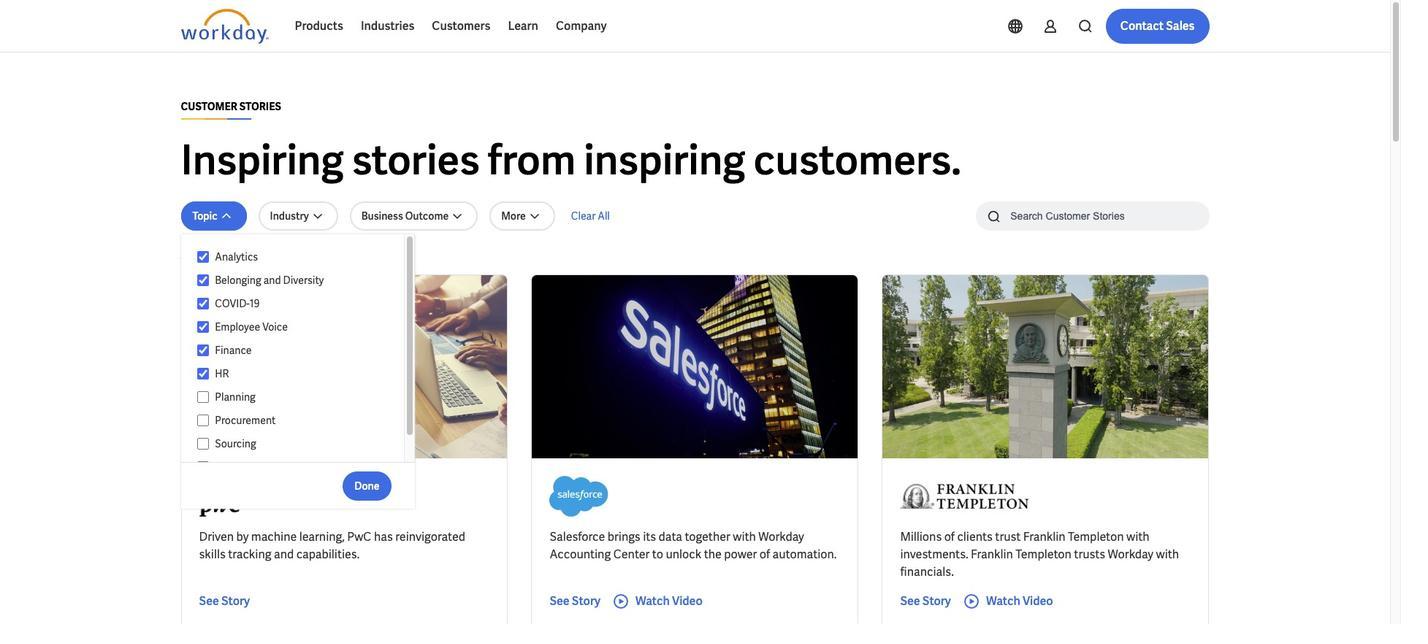 Task type: vqa. For each thing, say whether or not it's contained in the screenshot.
academic
no



Task type: describe. For each thing, give the bounding box(es) containing it.
finance
[[215, 344, 252, 357]]

diversity
[[283, 274, 324, 287]]

voice
[[262, 321, 288, 334]]

video for to
[[672, 594, 703, 610]]

business outcome
[[362, 210, 449, 223]]

learning,
[[299, 530, 345, 545]]

industry
[[270, 210, 309, 223]]

millions
[[901, 530, 942, 545]]

pwc
[[347, 530, 372, 545]]

unlock
[[666, 547, 702, 563]]

1 see story from the left
[[199, 594, 250, 610]]

belonging
[[215, 274, 261, 287]]

inspiring
[[584, 134, 746, 187]]

capabilities.
[[297, 547, 360, 563]]

all
[[598, 210, 610, 223]]

watch video for templeton
[[987, 594, 1054, 610]]

0 horizontal spatial franklin
[[971, 547, 1014, 563]]

business
[[362, 210, 403, 223]]

watch video link for center
[[612, 594, 703, 611]]

covid-19 link
[[209, 295, 390, 313]]

clear
[[571, 210, 596, 223]]

data
[[659, 530, 683, 545]]

franklin templeton companies, llc image
[[901, 477, 1029, 517]]

clear all
[[571, 210, 610, 223]]

1 story from the left
[[221, 594, 250, 610]]

of inside 'salesforce brings its data together with workday accounting center to unlock the power of automation.'
[[760, 547, 771, 563]]

topic
[[193, 210, 218, 223]]

to
[[653, 547, 664, 563]]

2 horizontal spatial with
[[1157, 547, 1180, 563]]

see story link for millions of clients trust franklin templeton with investments. franklin templeton trusts workday with financials.
[[901, 594, 952, 611]]

salesforce.com image
[[550, 477, 609, 517]]

contact sales link
[[1106, 9, 1210, 44]]

see story for salesforce brings its data together with workday accounting center to unlock the power of automation.
[[550, 594, 601, 610]]

its
[[643, 530, 657, 545]]

customers
[[432, 18, 491, 34]]

employee voice
[[215, 321, 288, 334]]

workday inside millions of clients trust franklin templeton with investments. franklin templeton trusts workday with financials.
[[1109, 547, 1154, 563]]

analytics
[[215, 251, 258, 264]]

customer
[[181, 100, 237, 113]]

salesforce
[[550, 530, 605, 545]]

stories
[[352, 134, 480, 187]]

belonging and diversity
[[215, 274, 324, 287]]

industry button
[[258, 202, 338, 231]]

accounting
[[550, 547, 611, 563]]

and inside the 'driven by machine learning, pwc has reinvigorated skills tracking and capabilities.'
[[274, 547, 294, 563]]

salesforce brings its data together with workday accounting center to unlock the power of automation.
[[550, 530, 837, 563]]

with inside 'salesforce brings its data together with workday accounting center to unlock the power of automation.'
[[733, 530, 756, 545]]

watch video for to
[[636, 594, 703, 610]]

483 results
[[181, 251, 234, 264]]

millions of clients trust franklin templeton with investments. franklin templeton trusts workday with financials.
[[901, 530, 1180, 580]]

done button
[[343, 472, 391, 501]]

1 vertical spatial templeton
[[1016, 547, 1072, 563]]

1 horizontal spatial franklin
[[1024, 530, 1066, 545]]

more
[[502, 210, 526, 223]]

video for templeton
[[1023, 594, 1054, 610]]

tracking
[[228, 547, 272, 563]]

products button
[[286, 9, 352, 44]]

employee
[[215, 321, 260, 334]]

analytics link
[[209, 249, 390, 266]]

investments.
[[901, 547, 969, 563]]

1 see story link from the left
[[199, 594, 250, 611]]

see for millions of clients trust franklin templeton with investments. franklin templeton trusts workday with financials.
[[901, 594, 921, 610]]

of inside millions of clients trust franklin templeton with investments. franklin templeton trusts workday with financials.
[[945, 530, 955, 545]]

automation.
[[773, 547, 837, 563]]

sales
[[1167, 18, 1195, 34]]

hr
[[215, 368, 229, 381]]

contact
[[1121, 18, 1164, 34]]

see story link for salesforce brings its data together with workday accounting center to unlock the power of automation.
[[550, 594, 601, 611]]

driven by machine learning, pwc has reinvigorated skills tracking and capabilities.
[[199, 530, 466, 563]]

finance link
[[209, 342, 390, 360]]

covid-19
[[215, 297, 260, 311]]

483
[[181, 251, 198, 264]]

skills
[[199, 547, 226, 563]]

belonging and diversity link
[[209, 272, 390, 289]]

customers.
[[754, 134, 962, 187]]

contact sales
[[1121, 18, 1195, 34]]

has
[[374, 530, 393, 545]]

19
[[250, 297, 260, 311]]

planning
[[215, 391, 256, 404]]

results
[[200, 251, 234, 264]]



Task type: locate. For each thing, give the bounding box(es) containing it.
procurement
[[215, 414, 276, 428]]

see story down skills
[[199, 594, 250, 610]]

see down skills
[[199, 594, 219, 610]]

0 horizontal spatial watch video
[[636, 594, 703, 610]]

workday right trusts
[[1109, 547, 1154, 563]]

1 vertical spatial franklin
[[971, 547, 1014, 563]]

0 vertical spatial and
[[264, 274, 281, 287]]

templeton down trust at right
[[1016, 547, 1072, 563]]

industries
[[361, 18, 415, 34]]

brings
[[608, 530, 641, 545]]

1 vertical spatial and
[[274, 547, 294, 563]]

0 horizontal spatial watch
[[636, 594, 670, 610]]

story down the accounting
[[572, 594, 601, 610]]

0 vertical spatial templeton
[[1069, 530, 1125, 545]]

watch video link
[[612, 594, 703, 611], [963, 594, 1054, 611]]

None checkbox
[[197, 274, 209, 287], [197, 297, 209, 311], [197, 391, 209, 404], [197, 461, 209, 474], [197, 274, 209, 287], [197, 297, 209, 311], [197, 391, 209, 404], [197, 461, 209, 474]]

watch
[[636, 594, 670, 610], [987, 594, 1021, 610]]

video
[[672, 594, 703, 610], [1023, 594, 1054, 610]]

2 watch video from the left
[[987, 594, 1054, 610]]

topic button
[[181, 202, 247, 231]]

2 see story link from the left
[[550, 594, 601, 611]]

machine
[[251, 530, 297, 545]]

franklin
[[1024, 530, 1066, 545], [971, 547, 1014, 563]]

with
[[733, 530, 756, 545], [1127, 530, 1150, 545], [1157, 547, 1180, 563]]

3 see story link from the left
[[901, 594, 952, 611]]

2 watch video link from the left
[[963, 594, 1054, 611]]

stories
[[239, 100, 281, 113]]

trust
[[996, 530, 1021, 545]]

of up the investments.
[[945, 530, 955, 545]]

done
[[355, 480, 380, 493]]

inspiring stories from inspiring customers.
[[181, 134, 962, 187]]

company
[[556, 18, 607, 34]]

story for millions of clients trust franklin templeton with investments. franklin templeton trusts workday with financials.
[[923, 594, 952, 610]]

None checkbox
[[197, 251, 209, 264], [197, 321, 209, 334], [197, 344, 209, 357], [197, 368, 209, 381], [197, 414, 209, 428], [197, 438, 209, 451], [197, 251, 209, 264], [197, 321, 209, 334], [197, 344, 209, 357], [197, 368, 209, 381], [197, 414, 209, 428], [197, 438, 209, 451]]

2 horizontal spatial see story
[[901, 594, 952, 610]]

more button
[[490, 202, 555, 231]]

driven
[[199, 530, 234, 545]]

0 horizontal spatial with
[[733, 530, 756, 545]]

3 story from the left
[[923, 594, 952, 610]]

0 horizontal spatial see story
[[199, 594, 250, 610]]

2 horizontal spatial see
[[901, 594, 921, 610]]

watch for center
[[636, 594, 670, 610]]

1 horizontal spatial with
[[1127, 530, 1150, 545]]

business outcome button
[[350, 202, 478, 231]]

procurement link
[[209, 412, 390, 430]]

and down machine
[[274, 547, 294, 563]]

2 see from the left
[[550, 594, 570, 610]]

0 horizontal spatial watch video link
[[612, 594, 703, 611]]

sourcing
[[215, 438, 256, 451]]

1 vertical spatial workday
[[1109, 547, 1154, 563]]

hr link
[[209, 365, 390, 383]]

together
[[685, 530, 731, 545]]

0 horizontal spatial workday
[[759, 530, 805, 545]]

watch down to
[[636, 594, 670, 610]]

and
[[264, 274, 281, 287], [274, 547, 294, 563]]

watch video down millions of clients trust franklin templeton with investments. franklin templeton trusts workday with financials.
[[987, 594, 1054, 610]]

0 horizontal spatial see story link
[[199, 594, 250, 611]]

story down financials.
[[923, 594, 952, 610]]

power
[[725, 547, 758, 563]]

1 see from the left
[[199, 594, 219, 610]]

1 horizontal spatial watch video
[[987, 594, 1054, 610]]

3 see from the left
[[901, 594, 921, 610]]

templeton up trusts
[[1069, 530, 1125, 545]]

customer stories
[[181, 100, 281, 113]]

2 story from the left
[[572, 594, 601, 610]]

video down unlock
[[672, 594, 703, 610]]

franklin down trust at right
[[971, 547, 1014, 563]]

clear all button
[[567, 202, 615, 231]]

learn
[[508, 18, 539, 34]]

2 horizontal spatial see story link
[[901, 594, 952, 611]]

watch video link down millions of clients trust franklin templeton with investments. franklin templeton trusts workday with financials.
[[963, 594, 1054, 611]]

workday up "automation."
[[759, 530, 805, 545]]

0 horizontal spatial of
[[760, 547, 771, 563]]

0 vertical spatial workday
[[759, 530, 805, 545]]

templeton
[[1069, 530, 1125, 545], [1016, 547, 1072, 563]]

sourcing link
[[209, 436, 390, 453]]

1 horizontal spatial see story link
[[550, 594, 601, 611]]

see down the accounting
[[550, 594, 570, 610]]

0 horizontal spatial story
[[221, 594, 250, 610]]

0 horizontal spatial see
[[199, 594, 219, 610]]

1 horizontal spatial watch video link
[[963, 594, 1054, 611]]

workday
[[759, 530, 805, 545], [1109, 547, 1154, 563]]

industries button
[[352, 9, 423, 44]]

pricewaterhousecoopers global licensing services corporation (pwc) image
[[199, 477, 253, 517]]

from
[[488, 134, 576, 187]]

reinvigorated
[[396, 530, 466, 545]]

franklin right trust at right
[[1024, 530, 1066, 545]]

of
[[945, 530, 955, 545], [760, 547, 771, 563]]

see story link down skills
[[199, 594, 250, 611]]

see story link
[[199, 594, 250, 611], [550, 594, 601, 611], [901, 594, 952, 611]]

2 video from the left
[[1023, 594, 1054, 610]]

products
[[295, 18, 343, 34]]

3 see story from the left
[[901, 594, 952, 610]]

customers button
[[423, 9, 500, 44]]

1 horizontal spatial watch
[[987, 594, 1021, 610]]

technology
[[215, 461, 268, 474]]

go to the homepage image
[[181, 9, 269, 44]]

0 vertical spatial of
[[945, 530, 955, 545]]

1 horizontal spatial workday
[[1109, 547, 1154, 563]]

0 vertical spatial franklin
[[1024, 530, 1066, 545]]

1 watch video from the left
[[636, 594, 703, 610]]

employee voice link
[[209, 319, 390, 336]]

1 watch video link from the left
[[612, 594, 703, 611]]

watch video link for franklin
[[963, 594, 1054, 611]]

Search Customer Stories text field
[[1002, 203, 1181, 229]]

financials.
[[901, 565, 954, 580]]

see story down the accounting
[[550, 594, 601, 610]]

2 horizontal spatial story
[[923, 594, 952, 610]]

1 horizontal spatial story
[[572, 594, 601, 610]]

1 video from the left
[[672, 594, 703, 610]]

1 horizontal spatial of
[[945, 530, 955, 545]]

story for salesforce brings its data together with workday accounting center to unlock the power of automation.
[[572, 594, 601, 610]]

see story link down financials.
[[901, 594, 952, 611]]

2 watch from the left
[[987, 594, 1021, 610]]

covid-
[[215, 297, 250, 311]]

1 horizontal spatial see
[[550, 594, 570, 610]]

watch video down to
[[636, 594, 703, 610]]

see down financials.
[[901, 594, 921, 610]]

see for salesforce brings its data together with workday accounting center to unlock the power of automation.
[[550, 594, 570, 610]]

1 horizontal spatial video
[[1023, 594, 1054, 610]]

by
[[236, 530, 249, 545]]

outcome
[[405, 210, 449, 223]]

1 horizontal spatial see story
[[550, 594, 601, 610]]

see story link down the accounting
[[550, 594, 601, 611]]

center
[[614, 547, 650, 563]]

of right power
[[760, 547, 771, 563]]

see
[[199, 594, 219, 610], [550, 594, 570, 610], [901, 594, 921, 610]]

watch for franklin
[[987, 594, 1021, 610]]

technology link
[[209, 459, 390, 477]]

company button
[[547, 9, 616, 44]]

watch video link down to
[[612, 594, 703, 611]]

2 see story from the left
[[550, 594, 601, 610]]

0 horizontal spatial video
[[672, 594, 703, 610]]

1 watch from the left
[[636, 594, 670, 610]]

learn button
[[500, 9, 547, 44]]

see story for millions of clients trust franklin templeton with investments. franklin templeton trusts workday with financials.
[[901, 594, 952, 610]]

watch down millions of clients trust franklin templeton with investments. franklin templeton trusts workday with financials.
[[987, 594, 1021, 610]]

workday inside 'salesforce brings its data together with workday accounting center to unlock the power of automation.'
[[759, 530, 805, 545]]

trusts
[[1075, 547, 1106, 563]]

the
[[704, 547, 722, 563]]

1 vertical spatial of
[[760, 547, 771, 563]]

planning link
[[209, 389, 390, 406]]

watch video
[[636, 594, 703, 610], [987, 594, 1054, 610]]

see story
[[199, 594, 250, 610], [550, 594, 601, 610], [901, 594, 952, 610]]

clients
[[958, 530, 993, 545]]

story down tracking
[[221, 594, 250, 610]]

inspiring
[[181, 134, 344, 187]]

see story down financials.
[[901, 594, 952, 610]]

and left diversity
[[264, 274, 281, 287]]

video down millions of clients trust franklin templeton with investments. franklin templeton trusts workday with financials.
[[1023, 594, 1054, 610]]



